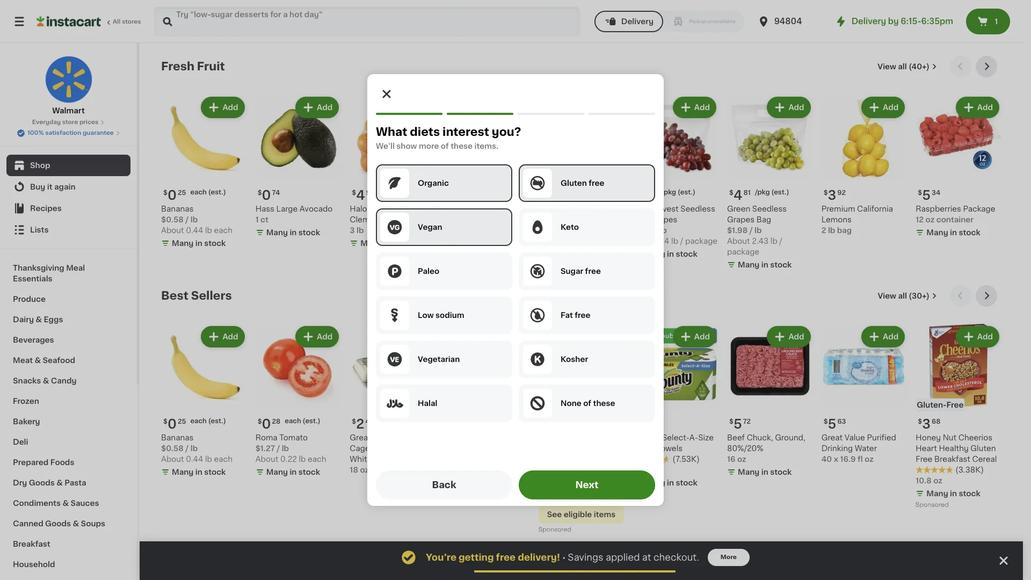 Task type: locate. For each thing, give the bounding box(es) containing it.
view inside popup button
[[878, 292, 897, 300]]

free
[[947, 402, 964, 409], [372, 445, 389, 453], [916, 456, 933, 463]]

0 vertical spatial ct
[[261, 216, 269, 223]]

everyday store prices
[[32, 119, 98, 125]]

bananas for 4
[[161, 205, 194, 213]]

paper
[[633, 445, 655, 453]]

heart
[[916, 445, 938, 453]]

2 horizontal spatial 2
[[822, 227, 827, 234]]

0 vertical spatial 2
[[451, 189, 459, 201]]

& right meat on the bottom left of the page
[[35, 357, 41, 364]]

1 horizontal spatial 4
[[734, 189, 743, 201]]

1 seedless from the left
[[753, 205, 787, 213]]

0 for $ 0 25
[[168, 418, 177, 431]]

view all (30+)
[[878, 292, 930, 300]]

2 vertical spatial free
[[916, 456, 933, 463]]

1 horizontal spatial eggs
[[374, 456, 393, 463]]

0 vertical spatial of
[[441, 142, 449, 150]]

$ inside $ 5 34
[[919, 190, 923, 196]]

1.48
[[552, 480, 568, 487]]

prepared foods link
[[6, 452, 131, 473]]

each inside "roma tomato $1.27 / lb about 0.22 lb each"
[[308, 456, 327, 463]]

2 california from the left
[[858, 205, 894, 213]]

grapes down green
[[728, 216, 755, 223]]

package down 2.43
[[728, 248, 760, 256]]

delivery
[[852, 17, 887, 25], [622, 18, 654, 25]]

0 vertical spatial bananas
[[161, 205, 194, 213]]

goods for dry
[[29, 479, 55, 487]]

value inside great value grade aa cage free large white eggs 18 oz
[[373, 434, 394, 442]]

& right "dairy"
[[36, 316, 42, 324]]

1 vertical spatial view
[[878, 292, 897, 300]]

/ right the $1.27 on the bottom of page
[[277, 445, 280, 453]]

about down $ 0 25 each (est.)
[[161, 227, 184, 234]]

gluten up $ 0 lime 42 1 each at the right of page
[[561, 179, 587, 187]]

bananas $0.58 / lb about 0.44 lb each down $ 0 25
[[161, 434, 233, 463]]

bananas down $ 0 25 each (est.)
[[161, 205, 194, 213]]

large down grade
[[391, 445, 412, 453]]

0.44 down $ 0 25
[[186, 456, 203, 463]]

stock
[[299, 229, 320, 236], [582, 229, 604, 236], [960, 229, 981, 236], [204, 239, 226, 247], [393, 240, 415, 247], [676, 250, 698, 258], [771, 261, 792, 269], [204, 469, 226, 476], [488, 469, 509, 476], [771, 469, 792, 476], [299, 469, 320, 476], [676, 480, 698, 487], [960, 490, 981, 498], [582, 492, 604, 500]]

delivery for delivery by 6:15-6:35pm
[[852, 17, 887, 25]]

0 horizontal spatial 1
[[256, 216, 259, 223]]

of right more
[[441, 142, 449, 150]]

/pkg (est.) inside $4.81 per package (estimated) element
[[756, 189, 790, 195]]

2 view from the top
[[878, 292, 897, 300]]

1 /pkg from the left
[[756, 189, 770, 195]]

many down container
[[927, 229, 949, 236]]

about down $ 0 25
[[161, 456, 184, 463]]

free right cage
[[372, 445, 389, 453]]

package inside sun harvest seedless red grapes $2.18 / lb about 2.4 lb / package
[[686, 237, 718, 245]]

oz down 80%/20%
[[738, 456, 747, 463]]

cheerios
[[959, 434, 993, 442]]

california inside halos california clementines 3 lb
[[373, 205, 410, 213]]

2 up 'strawberries'
[[451, 189, 459, 201]]

(est.) left $ 0 74
[[208, 189, 226, 195]]

1 horizontal spatial grapes
[[728, 216, 755, 223]]

0 horizontal spatial eggs
[[44, 316, 63, 324]]

condiments & sauces
[[13, 500, 99, 507]]

2 vertical spatial sponsored badge image
[[539, 527, 571, 533]]

all inside popup button
[[899, 63, 908, 70]]

0 vertical spatial item carousel region
[[161, 56, 1002, 277]]

0 horizontal spatial 12
[[633, 467, 641, 474]]

all for 3
[[899, 292, 908, 300]]

0 horizontal spatial great
[[350, 434, 371, 442]]

ct down "paper"
[[643, 467, 651, 474]]

dry goods & pasta
[[13, 479, 86, 487]]

0 horizontal spatial 4
[[356, 189, 365, 201]]

grapes
[[728, 216, 755, 223], [650, 216, 678, 223]]

• savings applied at checkout.
[[563, 553, 700, 562]]

2 up cage
[[356, 418, 365, 431]]

1 vertical spatial 92
[[460, 419, 469, 425]]

these inside what diets interest you? we'll show more of these items.
[[451, 142, 473, 150]]

4 for $ 4 81
[[734, 189, 743, 201]]

package
[[686, 237, 718, 245], [728, 248, 760, 256]]

$ inside $ 5 72
[[730, 419, 734, 425]]

essentials
[[13, 275, 52, 283]]

many down 1.48
[[550, 492, 571, 500]]

seedless
[[753, 205, 787, 213], [681, 205, 716, 213]]

16 inside 2 strawberries 16 oz container
[[444, 216, 453, 223]]

value inside great value purified drinking water 40 x 16.9 fl oz
[[845, 434, 866, 442]]

94804
[[775, 17, 803, 25]]

all left (40+)
[[899, 63, 908, 70]]

0.44 down $ 0 25 each (est.)
[[186, 227, 203, 234]]

1 $0.25 each (estimated) element from the top
[[161, 185, 247, 203]]

0.44 for 4
[[186, 227, 203, 234]]

all inside popup button
[[899, 292, 908, 300]]

2 each (est.) from the left
[[285, 418, 321, 425]]

grapes down harvest
[[650, 216, 678, 223]]

condiments
[[13, 500, 61, 507]]

/pkg inside $5.23 per package (estimated) element
[[662, 189, 677, 195]]

service type group
[[595, 11, 745, 32]]

1 vertical spatial 0.44
[[186, 456, 203, 463]]

25 inside $ 0 25 each (est.)
[[178, 190, 186, 196]]

bakery link
[[6, 412, 131, 432]]

42 up cage
[[366, 419, 374, 425]]

12 inside raspberries package 12 oz container
[[916, 216, 924, 223]]

these right none
[[594, 400, 616, 407]]

about down $1.98
[[728, 237, 751, 245]]

& for dairy
[[36, 316, 42, 324]]

0 horizontal spatial gluten
[[561, 179, 587, 187]]

x right 8
[[546, 480, 550, 487]]

raspberries
[[916, 205, 962, 213]]

0 vertical spatial 92
[[838, 190, 846, 196]]

delivery inside delivery by 6:15-6:35pm link
[[852, 17, 887, 25]]

0 vertical spatial 42
[[559, 205, 569, 213]]

25 for $ 0 25 each (est.)
[[178, 190, 186, 196]]

/ up 2.4
[[655, 227, 658, 234]]

1 vertical spatial all
[[899, 292, 908, 300]]

4 left the 81
[[734, 189, 743, 201]]

0 horizontal spatial breakfast
[[13, 541, 50, 548]]

item carousel region
[[161, 56, 1002, 277], [161, 285, 1002, 540]]

0 vertical spatial 25
[[178, 190, 186, 196]]

1 vertical spatial $ 3 92
[[447, 418, 469, 431]]

about
[[161, 227, 184, 234], [728, 237, 751, 245], [633, 237, 656, 245], [161, 456, 184, 463], [256, 456, 279, 463]]

16 inside beef chuck, ground, 80%/20% 16 oz
[[728, 456, 736, 463]]

1 vertical spatial breakfast
[[13, 541, 50, 548]]

1 value from the left
[[373, 434, 394, 442]]

each (est.) inside the $0.28 each (estimated) element
[[285, 418, 321, 425]]

(est.) right $ 0 25
[[208, 418, 226, 425]]

free for gluten free
[[589, 179, 605, 187]]

0 horizontal spatial large
[[277, 205, 298, 213]]

delivery for delivery
[[622, 18, 654, 25]]

x right 40
[[834, 456, 839, 463]]

1 horizontal spatial breakfast
[[935, 456, 971, 463]]

main content
[[140, 43, 1024, 580]]

1 horizontal spatial 2
[[451, 189, 459, 201]]

/ right 2.43
[[780, 237, 783, 245]]

3
[[828, 189, 837, 201], [350, 227, 355, 234], [451, 418, 459, 431], [545, 418, 554, 431], [923, 418, 931, 431]]

5
[[640, 189, 648, 201], [923, 189, 931, 201], [734, 418, 743, 431], [828, 418, 837, 431]]

halal
[[418, 400, 438, 407]]

12 down raspberries at right top
[[916, 216, 924, 223]]

1 horizontal spatial 92
[[838, 190, 846, 196]]

oz inside 2 strawberries 16 oz container
[[455, 216, 464, 223]]

add button inside product group
[[674, 327, 716, 346]]

1 vertical spatial large
[[391, 445, 412, 453]]

oz right the 10.8 at right bottom
[[934, 477, 943, 485]]

&
[[36, 316, 42, 324], [35, 357, 41, 364], [43, 377, 49, 385], [57, 479, 63, 487], [63, 500, 69, 507], [73, 520, 79, 528]]

2 seedless from the left
[[681, 205, 716, 213]]

1 vertical spatial 25
[[178, 419, 186, 425]]

product group
[[161, 95, 247, 251], [256, 95, 341, 240], [350, 95, 436, 251], [444, 95, 530, 225], [539, 95, 625, 240], [633, 95, 719, 262], [728, 95, 813, 272], [822, 95, 908, 236], [916, 95, 1002, 240], [161, 324, 247, 480], [256, 324, 341, 480], [350, 324, 436, 476], [444, 324, 530, 490], [539, 324, 625, 536], [633, 324, 719, 491], [728, 324, 813, 480], [822, 324, 908, 465], [916, 324, 1002, 511]]

purified
[[868, 434, 897, 442]]

many in stock
[[266, 229, 320, 236], [550, 229, 604, 236], [927, 229, 981, 236], [172, 239, 226, 247], [361, 240, 415, 247], [644, 250, 698, 258], [738, 261, 792, 269], [172, 469, 226, 476], [455, 469, 509, 476], [738, 469, 792, 476], [266, 469, 320, 476], [644, 480, 698, 487], [927, 490, 981, 498], [550, 492, 604, 500]]

sponsored badge image
[[444, 481, 477, 487], [916, 502, 949, 509], [539, 527, 571, 533]]

1 horizontal spatial 42
[[559, 205, 569, 213]]

eggs right white
[[374, 456, 393, 463]]

treatment tracker modal dialog
[[140, 542, 1024, 580]]

/pkg for 4
[[756, 189, 770, 195]]

dairy & eggs
[[13, 316, 63, 324]]

great up cage
[[350, 434, 371, 442]]

what
[[376, 126, 408, 138]]

1 horizontal spatial package
[[728, 248, 760, 256]]

1 horizontal spatial delivery
[[852, 17, 887, 25]]

2 bananas from the top
[[161, 434, 194, 442]]

2.4
[[658, 237, 670, 245]]

1 /pkg (est.) from the left
[[756, 189, 790, 195]]

a-
[[690, 434, 699, 442]]

16 down 'strawberries'
[[444, 216, 453, 223]]

satisfaction
[[45, 130, 81, 136]]

0 vertical spatial sponsored badge image
[[444, 481, 477, 487]]

1 horizontal spatial california
[[858, 205, 894, 213]]

$ inside $ 0 lime 42 1 each
[[541, 190, 545, 196]]

0 vertical spatial bananas $0.58 / lb about 0.44 lb each
[[161, 205, 233, 234]]

2.43
[[752, 237, 769, 245]]

0 vertical spatial large
[[277, 205, 298, 213]]

2 /pkg (est.) from the left
[[662, 189, 696, 195]]

0 vertical spatial free
[[947, 402, 964, 409]]

1 vertical spatial sponsored badge image
[[916, 502, 949, 509]]

$ inside $ 0 25 each (est.)
[[163, 190, 168, 196]]

(est.) inside $4.81 per package (estimated) element
[[772, 189, 790, 195]]

oz right '18'
[[360, 467, 369, 474]]

all left (30+)
[[899, 292, 908, 300]]

sponsored badge image for $ 3 68
[[916, 502, 949, 509]]

view all (30+) button
[[874, 285, 942, 307]]

2 value from the left
[[845, 434, 866, 442]]

goods
[[29, 479, 55, 487], [45, 520, 71, 528]]

these down interest
[[451, 142, 473, 150]]

household
[[13, 561, 55, 569]]

25 inside $ 0 25
[[178, 419, 186, 425]]

5 left the 34
[[923, 189, 931, 201]]

bananas $0.58 / lb about 0.44 lb each for 4
[[161, 205, 233, 234]]

0 vertical spatial x
[[834, 456, 839, 463]]

/pkg (est.) right the 81
[[756, 189, 790, 195]]

2 vertical spatial 2
[[356, 418, 365, 431]]

california inside "premium california lemons 2 lb bag"
[[858, 205, 894, 213]]

many down 2.4
[[644, 250, 666, 258]]

sun
[[633, 205, 648, 213]]

1 4 from the left
[[734, 189, 743, 201]]

package inside green seedless grapes bag $1.98 / lb about 2.43 lb / package
[[728, 248, 760, 256]]

1 vertical spatial of
[[584, 400, 592, 407]]

0 vertical spatial eggs
[[44, 316, 63, 324]]

0 horizontal spatial 16
[[444, 216, 453, 223]]

/pkg inside $4.81 per package (estimated) element
[[756, 189, 770, 195]]

about inside sun harvest seedless red grapes $2.18 / lb about 2.4 lb / package
[[633, 237, 656, 245]]

seafood
[[43, 357, 75, 364]]

lb inside halos california clementines 3 lb
[[357, 227, 364, 234]]

0.44 for 2
[[186, 456, 203, 463]]

$0.25 each (estimated) element
[[161, 185, 247, 203], [161, 414, 247, 433]]

/pkg (est.) up harvest
[[662, 189, 696, 195]]

$0.58 down $ 0 25 each (est.)
[[161, 216, 184, 223]]

63
[[838, 419, 847, 425]]

we'll
[[376, 142, 395, 150]]

22
[[640, 418, 656, 431]]

oz right fl
[[865, 456, 874, 463]]

$0.28 each (estimated) element
[[256, 414, 341, 433]]

16 down 80%/20%
[[728, 456, 736, 463]]

& left soups
[[73, 520, 79, 528]]

25
[[178, 190, 186, 196], [178, 419, 186, 425]]

1 vertical spatial bananas $0.58 / lb about 0.44 lb each
[[161, 434, 233, 463]]

ct down 'hass'
[[261, 216, 269, 223]]

1 25 from the top
[[178, 190, 186, 196]]

2 /pkg from the left
[[662, 189, 677, 195]]

goods down condiments & sauces
[[45, 520, 71, 528]]

1 horizontal spatial 1
[[539, 216, 542, 223]]

bananas $0.58 / lb about 0.44 lb each down $ 0 25 each (est.)
[[161, 205, 233, 234]]

0 horizontal spatial grapes
[[650, 216, 678, 223]]

2 inside "premium california lemons 2 lb bag"
[[822, 227, 827, 234]]

1
[[995, 18, 999, 25], [256, 216, 259, 223], [539, 216, 542, 223]]

(est.) inside $5.23 per package (estimated) element
[[678, 189, 696, 195]]

premium california lemons 2 lb bag
[[822, 205, 894, 234]]

1 vertical spatial eggs
[[374, 456, 393, 463]]

2 $0.25 each (estimated) element from the top
[[161, 414, 247, 433]]

& inside 'link'
[[63, 500, 69, 507]]

oz down raspberries at right top
[[926, 216, 935, 223]]

1 inside hass large avocado 1 ct
[[256, 216, 259, 223]]

2 down lemons
[[822, 227, 827, 234]]

0 inside $ 0 lime 42 1 each
[[545, 189, 554, 201]]

1 vertical spatial 16
[[728, 456, 736, 463]]

meat & seafood
[[13, 357, 75, 364]]

lists
[[30, 226, 49, 234]]

2 grapes from the left
[[650, 216, 678, 223]]

many down 0.22
[[266, 469, 288, 476]]

0 horizontal spatial sponsored badge image
[[444, 481, 477, 487]]

8 x 1.48 oz
[[539, 480, 579, 487]]

items.
[[475, 142, 499, 150]]

1 horizontal spatial x
[[834, 456, 839, 463]]

$ inside $ 4 81
[[730, 190, 734, 196]]

great inside great value grade aa cage free large white eggs 18 oz
[[350, 434, 371, 442]]

0 vertical spatial 12
[[916, 216, 924, 223]]

california for halos california clementines 3 lb
[[373, 205, 410, 213]]

package right 2.4
[[686, 237, 718, 245]]

1 california from the left
[[373, 205, 410, 213]]

1 grapes from the left
[[728, 216, 755, 223]]

breakfast down healthy
[[935, 456, 971, 463]]

california up clementines
[[373, 205, 410, 213]]

1 vertical spatial 42
[[366, 419, 374, 425]]

sugar
[[561, 268, 584, 275]]

/pkg right the 81
[[756, 189, 770, 195]]

1 horizontal spatial large
[[391, 445, 412, 453]]

bananas for 2
[[161, 434, 194, 442]]

& left candy at the bottom of the page
[[43, 377, 49, 385]]

deli
[[13, 439, 28, 446]]

0 horizontal spatial /pkg (est.)
[[662, 189, 696, 195]]

$ inside $ 5 63
[[824, 419, 828, 425]]

$ inside $ 0 25
[[163, 419, 168, 425]]

best
[[161, 290, 189, 301]]

1 bananas from the top
[[161, 205, 194, 213]]

of right none
[[584, 400, 592, 407]]

0 vertical spatial $ 3 92
[[824, 189, 846, 201]]

/pkg (est.) inside $5.23 per package (estimated) element
[[662, 189, 696, 195]]

0 horizontal spatial these
[[451, 142, 473, 150]]

each
[[190, 189, 207, 195], [544, 216, 563, 223], [214, 227, 233, 234], [190, 418, 207, 425], [285, 418, 301, 425], [214, 456, 233, 463], [308, 456, 327, 463]]

12 down "paper"
[[633, 467, 641, 474]]

1 inside $ 0 lime 42 1 each
[[539, 216, 542, 223]]

3 inside halos california clementines 3 lb
[[350, 227, 355, 234]]

x
[[834, 456, 839, 463], [546, 480, 550, 487]]

all stores
[[113, 19, 141, 25]]

eligible
[[564, 511, 592, 519]]

value for 2
[[373, 434, 394, 442]]

1 horizontal spatial these
[[594, 400, 616, 407]]

add
[[223, 104, 238, 111], [317, 104, 333, 111], [695, 104, 710, 111], [789, 104, 805, 111], [884, 104, 899, 111], [978, 104, 994, 111], [223, 333, 238, 341], [317, 333, 333, 341], [412, 333, 427, 341], [506, 333, 522, 341], [600, 333, 616, 341], [695, 333, 710, 341], [789, 333, 805, 341], [884, 333, 899, 341], [978, 333, 994, 341]]

None search field
[[154, 6, 581, 37]]

free up nut
[[947, 402, 964, 409]]

/ right 2.4
[[681, 237, 684, 245]]

delivery by 6:15-6:35pm
[[852, 17, 954, 25]]

1 horizontal spatial gluten
[[971, 445, 997, 453]]

1 horizontal spatial seedless
[[753, 205, 787, 213]]

/pkg right 23
[[662, 189, 677, 195]]

(est.) up tomato
[[303, 418, 321, 425]]

2 horizontal spatial 1
[[995, 18, 999, 25]]

1 horizontal spatial 16
[[728, 456, 736, 463]]

0 vertical spatial 0.44
[[186, 227, 203, 234]]

1 horizontal spatial /pkg
[[756, 189, 770, 195]]

oz inside beef chuck, ground, 80%/20% 16 oz
[[738, 456, 747, 463]]

1 vertical spatial x
[[546, 480, 550, 487]]

1 great from the left
[[350, 434, 371, 442]]

2 all from the top
[[899, 292, 908, 300]]

2 25 from the top
[[178, 419, 186, 425]]

$0.58 down $ 0 25
[[161, 445, 184, 453]]

fruit
[[197, 61, 225, 72]]

view left (40+)
[[878, 63, 897, 70]]

lists link
[[6, 219, 131, 241]]

gluten inside add your shopping preferences element
[[561, 179, 587, 187]]

$ 4 81
[[730, 189, 751, 201]]

2 bananas $0.58 / lb about 0.44 lb each from the top
[[161, 434, 233, 463]]

view left (30+)
[[878, 292, 897, 300]]

1 vertical spatial 2
[[822, 227, 827, 234]]

0 horizontal spatial seedless
[[681, 205, 716, 213]]

each (est.) up tomato
[[285, 418, 321, 425]]

guarantee
[[83, 130, 114, 136]]

& for snacks
[[43, 377, 49, 385]]

0 vertical spatial gluten
[[561, 179, 587, 187]]

8
[[539, 480, 544, 487]]

1 view from the top
[[878, 63, 897, 70]]

(est.) inside the $0.28 each (estimated) element
[[303, 418, 321, 425]]

2 horizontal spatial sponsored badge image
[[916, 502, 949, 509]]

about down the $1.27 on the bottom of page
[[256, 456, 279, 463]]

0 horizontal spatial free
[[372, 445, 389, 453]]

92
[[838, 190, 846, 196], [460, 419, 469, 425]]

great for 5
[[822, 434, 843, 442]]

2 4 from the left
[[356, 189, 365, 201]]

0 horizontal spatial value
[[373, 434, 394, 442]]

many down 12 ct
[[644, 480, 666, 487]]

/ right $1.98
[[750, 227, 753, 234]]

many down 2.43
[[738, 261, 760, 269]]

value up water
[[845, 434, 866, 442]]

4 for $ 4 97
[[356, 189, 365, 201]]

0 for $ 0 28
[[262, 418, 271, 431]]

40
[[822, 456, 833, 463]]

1 all from the top
[[899, 63, 908, 70]]

1 vertical spatial goods
[[45, 520, 71, 528]]

goods down prepared foods
[[29, 479, 55, 487]]

1 vertical spatial gluten
[[971, 445, 997, 453]]

instacart logo image
[[37, 15, 101, 28]]

breakfast inside breakfast link
[[13, 541, 50, 548]]

bag
[[838, 227, 852, 234]]

0 horizontal spatial california
[[373, 205, 410, 213]]

add button
[[202, 98, 244, 117], [297, 98, 338, 117], [674, 98, 716, 117], [769, 98, 810, 117], [863, 98, 905, 117], [958, 98, 999, 117], [202, 327, 244, 346], [297, 327, 338, 346], [391, 327, 433, 346], [486, 327, 527, 346], [580, 327, 621, 346], [674, 327, 716, 346], [769, 327, 810, 346], [863, 327, 905, 346], [958, 327, 999, 346]]

0 horizontal spatial of
[[441, 142, 449, 150]]

view inside popup button
[[878, 63, 897, 70]]

5 left 72
[[734, 418, 743, 431]]

oz down 'strawberries'
[[455, 216, 464, 223]]

1 each (est.) from the left
[[190, 418, 226, 425]]

delivery inside delivery button
[[622, 18, 654, 25]]

1 $0.58 from the top
[[161, 216, 184, 223]]

1 horizontal spatial 12
[[916, 216, 924, 223]]

0 vertical spatial all
[[899, 63, 908, 70]]

ct
[[261, 216, 269, 223], [643, 467, 651, 474]]

(est.) right the 81
[[772, 189, 790, 195]]

& left pasta
[[57, 479, 63, 487]]

1 bananas $0.58 / lb about 0.44 lb each from the top
[[161, 205, 233, 234]]

1 button
[[967, 9, 1011, 34]]

42 inside $ 2 42
[[366, 419, 374, 425]]

each (est.) for $ 0 25
[[190, 418, 226, 425]]

0 vertical spatial $0.25 each (estimated) element
[[161, 185, 247, 203]]

5 left the 63
[[828, 418, 837, 431]]

4 left 97 on the top
[[356, 189, 365, 201]]

0 vertical spatial breakfast
[[935, 456, 971, 463]]

5 left 23
[[640, 189, 648, 201]]

eggs up beverages link
[[44, 316, 63, 324]]

0 vertical spatial view
[[878, 63, 897, 70]]

0 vertical spatial $0.58
[[161, 216, 184, 223]]

0 horizontal spatial delivery
[[622, 18, 654, 25]]

large down 74
[[277, 205, 298, 213]]

0 vertical spatial these
[[451, 142, 473, 150]]

0 horizontal spatial 42
[[366, 419, 374, 425]]

1 vertical spatial $0.58
[[161, 445, 184, 453]]

premium
[[822, 205, 856, 213]]

28
[[272, 419, 281, 425]]

seedless up bag
[[753, 205, 787, 213]]

each (est.) right $ 0 25
[[190, 418, 226, 425]]

1 vertical spatial $0.25 each (estimated) element
[[161, 414, 247, 433]]

0 horizontal spatial /pkg
[[662, 189, 677, 195]]

1 horizontal spatial great
[[822, 434, 843, 442]]

meat & seafood link
[[6, 350, 131, 371]]

bananas down $ 0 25
[[161, 434, 194, 442]]

25 for $ 0 25
[[178, 419, 186, 425]]

foods
[[50, 459, 74, 466]]

free down heart at the bottom of page
[[916, 456, 933, 463]]

80%/20%
[[728, 445, 764, 453]]

$ inside $ 2 42
[[352, 419, 356, 425]]

bananas $0.58 / lb about 0.44 lb each
[[161, 205, 233, 234], [161, 434, 233, 463]]

free for sugar free
[[586, 268, 601, 275]]

0 horizontal spatial each (est.)
[[190, 418, 226, 425]]

value left grade
[[373, 434, 394, 442]]

2 $0.58 from the top
[[161, 445, 184, 453]]

1 vertical spatial these
[[594, 400, 616, 407]]

great inside great value purified drinking water 40 x 16.9 fl oz
[[822, 434, 843, 442]]

frozen
[[13, 398, 39, 405]]

0 for $ 0 lime 42 1 each
[[545, 189, 554, 201]]

of inside what diets interest you? we'll show more of these items.
[[441, 142, 449, 150]]

42 right lime
[[559, 205, 569, 213]]

2 great from the left
[[822, 434, 843, 442]]

& for meat
[[35, 357, 41, 364]]

1 0.44 from the top
[[186, 227, 203, 234]]

1 horizontal spatial free
[[916, 456, 933, 463]]

1 vertical spatial free
[[372, 445, 389, 453]]

2 0.44 from the top
[[186, 456, 203, 463]]

1 vertical spatial bananas
[[161, 434, 194, 442]]



Task type: describe. For each thing, give the bounding box(es) containing it.
oz inside raspberries package 12 oz container
[[926, 216, 935, 223]]

$4.81 per package (estimated) element
[[728, 185, 813, 203]]

1 inside button
[[995, 18, 999, 25]]

large inside great value grade aa cage free large white eggs 18 oz
[[391, 445, 412, 453]]

lemons
[[822, 216, 852, 223]]

cereal
[[973, 456, 998, 463]]

sauces
[[71, 500, 99, 507]]

low sodium
[[418, 312, 465, 319]]

see
[[548, 511, 562, 519]]

$ 3 88
[[541, 418, 564, 431]]

lb inside "premium california lemons 2 lb bag"
[[829, 227, 836, 234]]

each inside the $0.28 each (estimated) element
[[285, 418, 301, 425]]

5 for $ 5 34
[[923, 189, 931, 201]]

grapes inside green seedless grapes bag $1.98 / lb about 2.43 lb / package
[[728, 216, 755, 223]]

breakfast inside honey nut cheerios heart healthy gluten free breakfast cereal
[[935, 456, 971, 463]]

thanksgiving meal essentials link
[[6, 258, 131, 289]]

gluten-
[[918, 402, 947, 409]]

dry goods & pasta link
[[6, 473, 131, 493]]

$0.58 for 2
[[161, 445, 184, 453]]

snacks & candy
[[13, 377, 77, 385]]

1 horizontal spatial ct
[[643, 467, 651, 474]]

$ inside $ 22 bounty select-a-size paper towels
[[635, 419, 640, 425]]

sun harvest seedless red grapes $2.18 / lb about 2.4 lb / package
[[633, 205, 718, 245]]

$ inside $ 3 88
[[541, 419, 545, 425]]

gluten inside honey nut cheerios heart healthy gluten free breakfast cereal
[[971, 445, 997, 453]]

soups
[[81, 520, 105, 528]]

oz inside great value grade aa cage free large white eggs 18 oz
[[360, 467, 369, 474]]

$ 5 34
[[919, 189, 941, 201]]

recipes
[[30, 205, 62, 212]]

$ 22 bounty select-a-size paper towels
[[633, 418, 714, 453]]

dairy
[[13, 316, 34, 324]]

seedless inside sun harvest seedless red grapes $2.18 / lb about 2.4 lb / package
[[681, 205, 716, 213]]

/pkg for 23
[[662, 189, 677, 195]]

$ 0 lime 42 1 each
[[539, 189, 569, 223]]

great for 2
[[350, 434, 371, 442]]

10.8
[[916, 477, 932, 485]]

$ 4 97
[[352, 189, 374, 201]]

thanksgiving meal essentials
[[13, 264, 85, 283]]

(est.) for $ 4 81
[[772, 189, 790, 195]]

many down hass large avocado 1 ct
[[266, 229, 288, 236]]

42 inside $ 0 lime 42 1 each
[[559, 205, 569, 213]]

1 horizontal spatial sponsored badge image
[[539, 527, 571, 533]]

what diets interest you? we'll show more of these items.
[[376, 126, 522, 150]]

(est.) for $ 0 28
[[303, 418, 321, 425]]

pasta
[[65, 479, 86, 487]]

prices
[[79, 119, 98, 125]]

checkout.
[[654, 554, 700, 562]]

nut
[[943, 434, 957, 442]]

store
[[62, 119, 78, 125]]

recipes link
[[6, 198, 131, 219]]

/ down $ 0 25 each (est.)
[[186, 216, 189, 223]]

12 inside product group
[[633, 467, 641, 474]]

paleo
[[418, 268, 440, 275]]

goods for canned
[[45, 520, 71, 528]]

10.8 oz
[[916, 477, 943, 485]]

2 inside 2 strawberries 16 oz container
[[451, 189, 459, 201]]

savings
[[568, 554, 604, 562]]

many down '10.8 oz'
[[927, 490, 949, 498]]

1 item carousel region from the top
[[161, 56, 1002, 277]]

$ 3 68
[[919, 418, 941, 431]]

oz right 1.48
[[570, 480, 579, 487]]

breakfast link
[[6, 534, 131, 555]]

at
[[643, 554, 652, 562]]

(est.) inside $ 0 25 each (est.)
[[208, 189, 226, 195]]

$ inside $ 3 68
[[919, 419, 923, 425]]

healthy
[[940, 445, 969, 453]]

produce
[[13, 296, 46, 303]]

it
[[47, 183, 52, 191]]

grade
[[396, 434, 419, 442]]

sodium
[[436, 312, 465, 319]]

6:35pm
[[922, 17, 954, 25]]

california for premium california lemons 2 lb bag
[[858, 205, 894, 213]]

74
[[272, 190, 280, 196]]

23
[[649, 190, 658, 196]]

many up back
[[455, 469, 477, 476]]

x inside great value purified drinking water 40 x 16.9 fl oz
[[834, 456, 839, 463]]

free inside treatment tracker modal dialog
[[496, 554, 516, 562]]

many down lime
[[550, 229, 571, 236]]

seedless inside green seedless grapes bag $1.98 / lb about 2.43 lb / package
[[753, 205, 787, 213]]

grapes inside sun harvest seedless red grapes $2.18 / lb about 2.4 lb / package
[[650, 216, 678, 223]]

canned goods & soups link
[[6, 514, 131, 534]]

free for fat free
[[575, 312, 591, 319]]

all for 5
[[899, 63, 908, 70]]

none of these
[[561, 400, 616, 407]]

sugar free
[[561, 268, 601, 275]]

(est.) for $ 0 25
[[208, 418, 226, 425]]

eggs inside great value grade aa cage free large white eggs 18 oz
[[374, 456, 393, 463]]

white
[[350, 456, 372, 463]]

0 horizontal spatial 2
[[356, 418, 365, 431]]

all
[[113, 19, 121, 25]]

0 horizontal spatial $ 3 92
[[447, 418, 469, 431]]

bounty
[[633, 434, 661, 442]]

18
[[350, 467, 358, 474]]

100%
[[27, 130, 44, 136]]

/ down $ 0 25
[[186, 445, 189, 453]]

about inside "roma tomato $1.27 / lb about 0.22 lb each"
[[256, 456, 279, 463]]

$5.23 per package (estimated) element
[[633, 185, 719, 204]]

drinking
[[822, 445, 853, 453]]

package
[[964, 205, 996, 213]]

you?
[[492, 126, 522, 138]]

back button
[[376, 471, 513, 500]]

$0.25 each (estimated) element for 2
[[161, 414, 247, 433]]

0.22
[[280, 456, 297, 463]]

kosher
[[561, 356, 589, 363]]

large inside hass large avocado 1 ct
[[277, 205, 298, 213]]

$0.25 each (estimated) element for 4
[[161, 185, 247, 203]]

about inside green seedless grapes bag $1.98 / lb about 2.43 lb / package
[[728, 237, 751, 245]]

bakery
[[13, 418, 40, 426]]

(3.38k)
[[956, 467, 985, 474]]

bananas $0.58 / lb about 0.44 lb each for 2
[[161, 434, 233, 463]]

buy
[[30, 183, 45, 191]]

81
[[744, 190, 751, 196]]

each (est.) for $ 0 28
[[285, 418, 321, 425]]

0 horizontal spatial x
[[546, 480, 550, 487]]

you're getting free delivery!
[[426, 554, 560, 562]]

lime
[[539, 205, 557, 213]]

items
[[594, 511, 616, 519]]

$0.58 for 4
[[161, 216, 184, 223]]

0 for $ 0 25 each (est.)
[[168, 189, 177, 201]]

/ inside "roma tomato $1.27 / lb about 0.22 lb each"
[[277, 445, 280, 453]]

view all (40+)
[[878, 63, 930, 70]]

2 strawberries 16 oz container
[[444, 189, 504, 223]]

eggs inside dairy & eggs link
[[44, 316, 63, 324]]

product group containing 22
[[633, 324, 719, 491]]

each inside $ 0 25 each (est.)
[[190, 189, 207, 195]]

diets
[[410, 126, 440, 138]]

canned
[[13, 520, 43, 528]]

strawberries
[[444, 205, 492, 213]]

2 horizontal spatial free
[[947, 402, 964, 409]]

ct inside hass large avocado 1 ct
[[261, 216, 269, 223]]

many down $ 0 25
[[172, 469, 194, 476]]

12 ct
[[633, 467, 651, 474]]

1 horizontal spatial $ 3 92
[[824, 189, 846, 201]]

vegan
[[418, 224, 443, 231]]

add your shopping preferences element
[[368, 74, 664, 506]]

aa
[[421, 434, 431, 442]]

sponsored badge image for $ 3 92
[[444, 481, 477, 487]]

each inside $ 0 lime 42 1 each
[[544, 216, 563, 223]]

$ inside "$ 0 28"
[[258, 419, 262, 425]]

back
[[432, 481, 457, 490]]

free inside great value grade aa cage free large white eggs 18 oz
[[372, 445, 389, 453]]

fresh
[[161, 61, 195, 72]]

next
[[576, 481, 599, 490]]

walmart logo image
[[45, 56, 92, 103]]

oz inside great value purified drinking water 40 x 16.9 fl oz
[[865, 456, 874, 463]]

many down $ 0 25 each (est.)
[[172, 239, 194, 247]]

best sellers
[[161, 290, 232, 301]]

/pkg (est.) for 4
[[756, 189, 790, 195]]

/pkg (est.) for 23
[[662, 189, 696, 195]]

$ 0 25
[[163, 418, 186, 431]]

green seedless grapes bag $1.98 / lb about 2.43 lb / package
[[728, 205, 787, 256]]

household link
[[6, 555, 131, 575]]

5 for $ 5 63
[[828, 418, 837, 431]]

next button
[[519, 471, 656, 500]]

size
[[699, 434, 714, 442]]

applied
[[606, 554, 640, 562]]

getting
[[459, 554, 494, 562]]

many down clementines
[[361, 240, 382, 247]]

2 item carousel region from the top
[[161, 285, 1002, 540]]

hass large avocado 1 ct
[[256, 205, 333, 223]]

& for condiments
[[63, 500, 69, 507]]

many in stock inside product group
[[644, 480, 698, 487]]

$ 5 63
[[824, 418, 847, 431]]

88
[[555, 419, 564, 425]]

none
[[561, 400, 582, 407]]

many down 80%/20%
[[738, 469, 760, 476]]

value for 5
[[845, 434, 866, 442]]

many inside product group
[[644, 480, 666, 487]]

0 for $ 0 74
[[262, 189, 271, 201]]

low
[[418, 312, 434, 319]]

view for 5
[[878, 63, 897, 70]]

canned goods & soups
[[13, 520, 105, 528]]

5 for $ 5 72
[[734, 418, 743, 431]]

$ inside $ 4 97
[[352, 190, 356, 196]]

$ inside $ 0 74
[[258, 190, 262, 196]]

main content containing 0
[[140, 43, 1024, 580]]

honey
[[916, 434, 942, 442]]

free inside honey nut cheerios heart healthy gluten free breakfast cereal
[[916, 456, 933, 463]]

produce link
[[6, 289, 131, 310]]

view for 3
[[878, 292, 897, 300]]

94804 button
[[758, 6, 822, 37]]



Task type: vqa. For each thing, say whether or not it's contained in the screenshot.
- to the right
no



